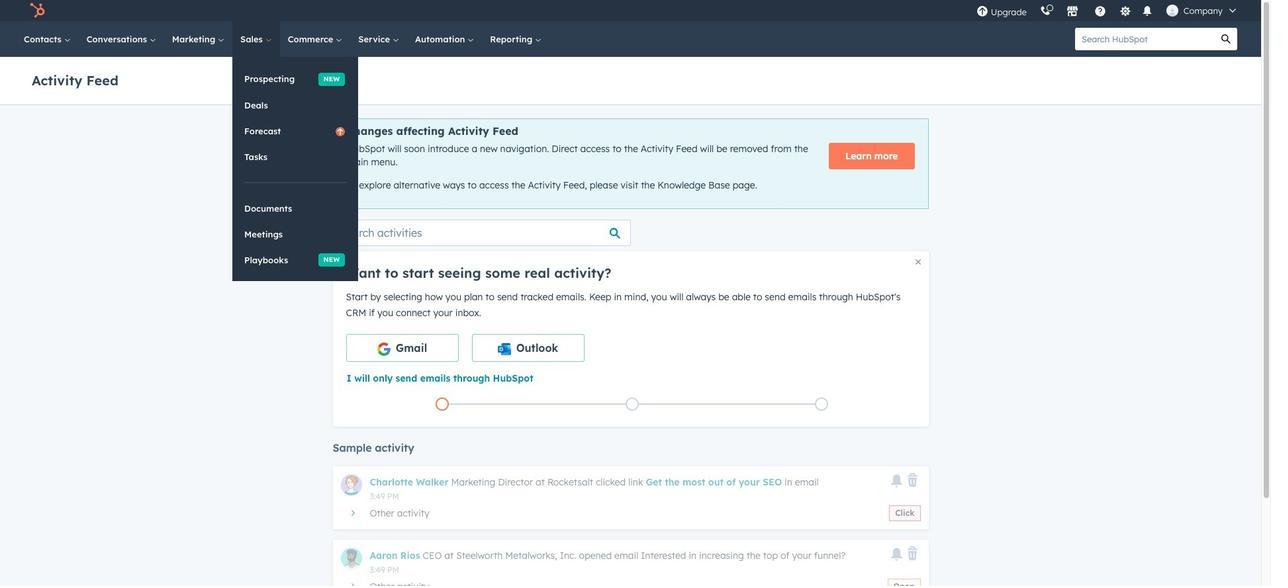 Task type: vqa. For each thing, say whether or not it's contained in the screenshot.
option at the left bottom
yes



Task type: describe. For each thing, give the bounding box(es) containing it.
jacob simon image
[[1167, 5, 1179, 17]]

onboarding.steps.sendtrackedemailingmail.title image
[[629, 402, 636, 409]]

onboarding.steps.finalstep.title image
[[819, 402, 825, 409]]



Task type: locate. For each thing, give the bounding box(es) containing it.
sales menu
[[233, 57, 358, 282]]

marketplaces image
[[1067, 6, 1079, 18]]

close image
[[916, 259, 921, 265]]

list
[[347, 395, 917, 414]]

menu
[[970, 0, 1246, 21]]

None checkbox
[[346, 334, 459, 362], [472, 334, 585, 362], [346, 334, 459, 362], [472, 334, 585, 362]]

Search HubSpot search field
[[1076, 28, 1215, 50]]

Search activities search field
[[333, 220, 631, 246]]



